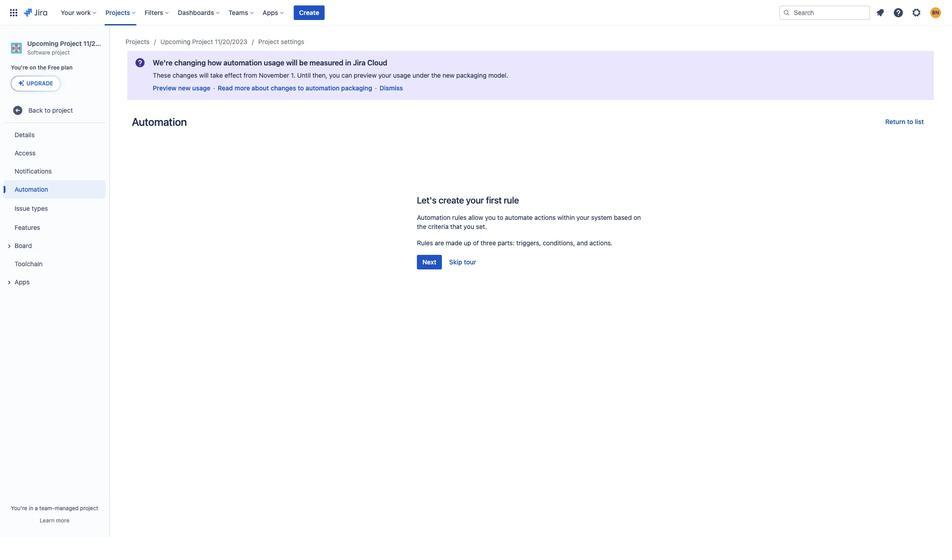 Task type: vqa. For each thing, say whether or not it's contained in the screenshot.
the topmost knowledge
no



Task type: describe. For each thing, give the bounding box(es) containing it.
preview
[[354, 71, 377, 79]]

triggers,
[[517, 239, 541, 247]]

primary element
[[5, 0, 780, 25]]

actions.
[[590, 239, 613, 247]]

these
[[153, 71, 171, 79]]

rule
[[504, 195, 519, 206]]

1 horizontal spatial will
[[286, 59, 298, 67]]

access
[[15, 149, 36, 157]]

conditions,
[[543, 239, 575, 247]]

within
[[558, 214, 575, 222]]

automate
[[505, 214, 533, 222]]

up
[[464, 239, 472, 247]]

system
[[592, 214, 613, 222]]

1 horizontal spatial automation
[[132, 116, 187, 128]]

apps button
[[260, 5, 287, 20]]

apps inside popup button
[[263, 8, 278, 16]]

return
[[886, 118, 906, 126]]

the inside automation rules allow you to automate actions within your system based on the criteria that you set.
[[417, 223, 427, 231]]

free
[[48, 64, 60, 71]]

three
[[481, 239, 496, 247]]

1 vertical spatial automation
[[306, 84, 340, 92]]

are
[[435, 239, 444, 247]]

to down until
[[298, 84, 304, 92]]

create button
[[294, 5, 325, 20]]

automation link
[[4, 181, 106, 199]]

rules
[[417, 239, 433, 247]]

you inside we're changing how automation usage will be measured in jira cloud these changes will take effect from november 1. until then, you can preview your usage under the new packaging model.
[[329, 71, 340, 79]]

1 horizontal spatial you
[[464, 223, 474, 231]]

until
[[297, 71, 311, 79]]

toolchain
[[15, 260, 43, 268]]

actions
[[535, 214, 556, 222]]

cloud
[[368, 59, 387, 67]]

work
[[76, 8, 91, 16]]

sidebar navigation image
[[99, 36, 119, 55]]

changes inside we're changing how automation usage will be measured in jira cloud these changes will take effect from november 1. until then, you can preview your usage under the new packaging model.
[[173, 71, 198, 79]]

filters button
[[142, 5, 172, 20]]

measured
[[310, 59, 344, 67]]

project inside upcoming project 11/20/2023 software project
[[52, 49, 70, 56]]

2 horizontal spatial you
[[485, 214, 496, 222]]

2 · from the left
[[375, 84, 377, 92]]

apps inside button
[[15, 278, 30, 286]]

plan
[[61, 64, 73, 71]]

2 vertical spatial project
[[80, 505, 98, 512]]

changing
[[174, 59, 206, 67]]

read more about changes to automation packaging button
[[218, 84, 372, 93]]

next button
[[417, 255, 442, 270]]

search image
[[783, 9, 791, 16]]

next
[[423, 258, 437, 266]]

back
[[28, 106, 43, 114]]

under
[[413, 71, 430, 79]]

you're for you're on the free plan
[[11, 64, 28, 71]]

parts:
[[498, 239, 515, 247]]

toolchain link
[[4, 255, 106, 273]]

more inside button
[[56, 518, 69, 525]]

jira
[[353, 59, 366, 67]]

your profile and settings image
[[931, 7, 942, 18]]

from
[[244, 71, 257, 79]]

read
[[218, 84, 233, 92]]

let's
[[417, 195, 437, 206]]

skip tour
[[449, 258, 476, 266]]

take
[[210, 71, 223, 79]]

to inside button
[[908, 118, 914, 126]]

return to list
[[886, 118, 924, 126]]

upgrade
[[26, 80, 53, 87]]

features
[[15, 224, 40, 231]]

dismiss
[[380, 84, 403, 92]]

allow
[[469, 214, 484, 222]]

types
[[32, 205, 48, 212]]

effect
[[225, 71, 242, 79]]

your inside automation rules allow you to automate actions within your system based on the criteria that you set.
[[577, 214, 590, 222]]

create
[[439, 195, 464, 206]]

learn
[[40, 518, 55, 525]]

back to project link
[[4, 102, 106, 120]]

your work
[[61, 8, 91, 16]]

automation inside we're changing how automation usage will be measured in jira cloud these changes will take effect from november 1. until then, you can preview your usage under the new packaging model.
[[224, 59, 262, 67]]

made
[[446, 239, 462, 247]]

based
[[614, 214, 632, 222]]

upcoming project 11/20/2023
[[160, 38, 247, 45]]

you're in a team-managed project
[[11, 505, 98, 512]]

you're for you're in a team-managed project
[[11, 505, 27, 512]]

11/20/2023 for upcoming project 11/20/2023
[[215, 38, 247, 45]]

notifications image
[[875, 7, 886, 18]]

1.
[[291, 71, 296, 79]]

set.
[[476, 223, 487, 231]]

upcoming for upcoming project 11/20/2023 software project
[[27, 40, 58, 47]]

settings image
[[912, 7, 923, 18]]

new inside we're changing how automation usage will be measured in jira cloud these changes will take effect from november 1. until then, you can preview your usage under the new packaging model.
[[443, 71, 455, 79]]

group containing details
[[4, 123, 106, 294]]

access link
[[4, 144, 106, 162]]

project for upcoming project 11/20/2023
[[192, 38, 213, 45]]



Task type: locate. For each thing, give the bounding box(es) containing it.
0 vertical spatial changes
[[173, 71, 198, 79]]

2 you're from the top
[[11, 505, 27, 512]]

learn more
[[40, 518, 69, 525]]

2 vertical spatial the
[[417, 223, 427, 231]]

filters
[[145, 8, 163, 16]]

to left list
[[908, 118, 914, 126]]

1 horizontal spatial packaging
[[457, 71, 487, 79]]

1 vertical spatial changes
[[271, 84, 296, 92]]

new
[[443, 71, 455, 79], [178, 84, 191, 92]]

how
[[208, 59, 222, 67]]

projects right sidebar navigation icon
[[126, 38, 150, 45]]

upgrade button
[[11, 77, 60, 91]]

usage up november
[[264, 59, 285, 67]]

your
[[379, 71, 392, 79], [466, 195, 484, 206], [577, 214, 590, 222]]

automation down 'notifications'
[[15, 186, 48, 193]]

group
[[4, 123, 106, 294]]

1 horizontal spatial on
[[634, 214, 641, 222]]

projects link
[[126, 36, 150, 47]]

skip tour button
[[444, 255, 482, 270]]

0 vertical spatial the
[[38, 64, 46, 71]]

0 vertical spatial on
[[30, 64, 36, 71]]

return to list button
[[880, 115, 930, 129]]

dashboards
[[178, 8, 214, 16]]

1 vertical spatial usage
[[393, 71, 411, 79]]

1 vertical spatial projects
[[126, 38, 150, 45]]

your up allow
[[466, 195, 484, 206]]

changes
[[173, 71, 198, 79], [271, 84, 296, 92]]

be
[[299, 59, 308, 67]]

create
[[299, 8, 319, 16]]

automation rules allow you to automate actions within your system based on the criteria that you set.
[[417, 214, 641, 231]]

and
[[577, 239, 588, 247]]

on
[[30, 64, 36, 71], [634, 214, 641, 222]]

notifications link
[[4, 162, 106, 181]]

project up the details "link"
[[52, 106, 73, 114]]

apps down toolchain
[[15, 278, 30, 286]]

project up plan
[[60, 40, 82, 47]]

0 horizontal spatial changes
[[173, 71, 198, 79]]

1 horizontal spatial upcoming
[[160, 38, 191, 45]]

learn more button
[[40, 518, 69, 525]]

0 vertical spatial projects
[[105, 8, 130, 16]]

· left read
[[213, 84, 215, 92]]

you're on the free plan
[[11, 64, 73, 71]]

in left jira
[[345, 59, 351, 67]]

0 horizontal spatial the
[[38, 64, 46, 71]]

11/20/2023 down work
[[83, 40, 118, 47]]

the right under
[[432, 71, 441, 79]]

2 horizontal spatial your
[[577, 214, 590, 222]]

issue types
[[15, 205, 48, 212]]

0 vertical spatial apps
[[263, 8, 278, 16]]

packaging inside we're changing how automation usage will be measured in jira cloud these changes will take effect from november 1. until then, you can preview your usage under the new packaging model.
[[457, 71, 487, 79]]

to right back
[[45, 106, 51, 114]]

0 vertical spatial automation
[[132, 116, 187, 128]]

on right based
[[634, 214, 641, 222]]

expand image
[[4, 278, 15, 289]]

your inside we're changing how automation usage will be measured in jira cloud these changes will take effect from november 1. until then, you can preview your usage under the new packaging model.
[[379, 71, 392, 79]]

0 horizontal spatial apps
[[15, 278, 30, 286]]

in left a
[[29, 505, 33, 512]]

1 vertical spatial apps
[[15, 278, 30, 286]]

let's create your first rule
[[417, 195, 519, 206]]

of
[[473, 239, 479, 247]]

0 horizontal spatial upcoming
[[27, 40, 58, 47]]

details
[[15, 131, 35, 139]]

automation
[[132, 116, 187, 128], [15, 186, 48, 193], [417, 214, 451, 222]]

your
[[61, 8, 75, 16]]

automation down then,
[[306, 84, 340, 92]]

project left settings in the left of the page
[[258, 38, 279, 45]]

you're up the upgrade button
[[11, 64, 28, 71]]

1 horizontal spatial automation
[[306, 84, 340, 92]]

0 vertical spatial will
[[286, 59, 298, 67]]

1 horizontal spatial more
[[235, 84, 250, 92]]

appswitcher icon image
[[8, 7, 19, 18]]

about
[[252, 84, 269, 92]]

upcoming up we're
[[160, 38, 191, 45]]

1 horizontal spatial your
[[466, 195, 484, 206]]

automation inside "link"
[[15, 186, 48, 193]]

preview new usage button
[[153, 84, 211, 93]]

upcoming up software
[[27, 40, 58, 47]]

1 · from the left
[[213, 84, 215, 92]]

you up set.
[[485, 214, 496, 222]]

the left criteria
[[417, 223, 427, 231]]

more down from
[[235, 84, 250, 92]]

projects for projects popup button
[[105, 8, 130, 16]]

0 horizontal spatial in
[[29, 505, 33, 512]]

1 vertical spatial more
[[56, 518, 69, 525]]

1 horizontal spatial usage
[[264, 59, 285, 67]]

0 vertical spatial more
[[235, 84, 250, 92]]

preview new usage · read more about changes to automation packaging · dismiss
[[153, 84, 403, 92]]

project for upcoming project 11/20/2023 software project
[[60, 40, 82, 47]]

0 vertical spatial your
[[379, 71, 392, 79]]

you're left a
[[11, 505, 27, 512]]

2 vertical spatial automation
[[417, 214, 451, 222]]

project up plan
[[52, 49, 70, 56]]

notifications
[[15, 167, 52, 175]]

upcoming inside upcoming project 11/20/2023 software project
[[27, 40, 58, 47]]

0 vertical spatial automation
[[224, 59, 262, 67]]

0 vertical spatial usage
[[264, 59, 285, 67]]

1 vertical spatial packaging
[[341, 84, 372, 92]]

more
[[235, 84, 250, 92], [56, 518, 69, 525]]

back to project
[[28, 106, 73, 114]]

projects inside popup button
[[105, 8, 130, 16]]

will left take on the top of the page
[[199, 71, 209, 79]]

automation up from
[[224, 59, 262, 67]]

projects button
[[103, 5, 139, 20]]

0 horizontal spatial ·
[[213, 84, 215, 92]]

teams
[[229, 8, 248, 16]]

team-
[[39, 505, 55, 512]]

2 horizontal spatial the
[[432, 71, 441, 79]]

software
[[27, 49, 50, 56]]

1 vertical spatial you
[[485, 214, 496, 222]]

board
[[15, 242, 32, 250]]

1 horizontal spatial 11/20/2023
[[215, 38, 247, 45]]

more down managed
[[56, 518, 69, 525]]

your work button
[[58, 5, 100, 20]]

1 horizontal spatial in
[[345, 59, 351, 67]]

tour
[[464, 258, 476, 266]]

projects for the projects link
[[126, 38, 150, 45]]

2 vertical spatial usage
[[192, 84, 211, 92]]

jira image
[[24, 7, 47, 18], [24, 7, 47, 18]]

0 horizontal spatial on
[[30, 64, 36, 71]]

automation up criteria
[[417, 214, 451, 222]]

in inside we're changing how automation usage will be measured in jira cloud these changes will take effect from november 1. until then, you can preview your usage under the new packaging model.
[[345, 59, 351, 67]]

automation inside automation rules allow you to automate actions within your system based on the criteria that you set.
[[417, 214, 451, 222]]

1 vertical spatial you're
[[11, 505, 27, 512]]

Search field
[[780, 5, 871, 20]]

rules
[[452, 214, 467, 222]]

the inside we're changing how automation usage will be measured in jira cloud these changes will take effect from november 1. until then, you can preview your usage under the new packaging model.
[[432, 71, 441, 79]]

0 horizontal spatial more
[[56, 518, 69, 525]]

you
[[329, 71, 340, 79], [485, 214, 496, 222], [464, 223, 474, 231]]

details link
[[4, 126, 106, 144]]

1 vertical spatial project
[[52, 106, 73, 114]]

issue
[[15, 205, 30, 212]]

1 horizontal spatial ·
[[375, 84, 377, 92]]

settings
[[281, 38, 304, 45]]

0 horizontal spatial automation
[[15, 186, 48, 193]]

0 vertical spatial you
[[329, 71, 340, 79]]

your up dismiss
[[379, 71, 392, 79]]

banner containing your work
[[0, 0, 953, 25]]

skip
[[449, 258, 462, 266]]

changes up preview new usage button
[[173, 71, 198, 79]]

then,
[[313, 71, 328, 79]]

1 horizontal spatial the
[[417, 223, 427, 231]]

1 horizontal spatial project
[[192, 38, 213, 45]]

0 vertical spatial packaging
[[457, 71, 487, 79]]

new right preview
[[178, 84, 191, 92]]

you left can
[[329, 71, 340, 79]]

0 horizontal spatial packaging
[[341, 84, 372, 92]]

1 vertical spatial will
[[199, 71, 209, 79]]

will left "be"
[[286, 59, 298, 67]]

1 horizontal spatial changes
[[271, 84, 296, 92]]

1 vertical spatial on
[[634, 214, 641, 222]]

you down allow
[[464, 223, 474, 231]]

1 vertical spatial automation
[[15, 186, 48, 193]]

2 vertical spatial your
[[577, 214, 590, 222]]

0 horizontal spatial you
[[329, 71, 340, 79]]

criteria
[[428, 223, 449, 231]]

0 horizontal spatial your
[[379, 71, 392, 79]]

2 horizontal spatial project
[[258, 38, 279, 45]]

in
[[345, 59, 351, 67], [29, 505, 33, 512]]

that
[[451, 223, 462, 231]]

help image
[[893, 7, 904, 18]]

0 horizontal spatial project
[[60, 40, 82, 47]]

0 horizontal spatial 11/20/2023
[[83, 40, 118, 47]]

the left free
[[38, 64, 46, 71]]

apps button
[[4, 273, 106, 292]]

0 vertical spatial new
[[443, 71, 455, 79]]

list
[[915, 118, 924, 126]]

11/20/2023 inside upcoming project 11/20/2023 software project
[[83, 40, 118, 47]]

0 vertical spatial you're
[[11, 64, 28, 71]]

november
[[259, 71, 289, 79]]

can
[[342, 71, 352, 79]]

2 vertical spatial you
[[464, 223, 474, 231]]

managed
[[55, 505, 79, 512]]

project settings
[[258, 38, 304, 45]]

changes down november
[[271, 84, 296, 92]]

your right within
[[577, 214, 590, 222]]

1 you're from the top
[[11, 64, 28, 71]]

packaging left model. in the top right of the page
[[457, 71, 487, 79]]

packaging down "preview"
[[341, 84, 372, 92]]

1 vertical spatial your
[[466, 195, 484, 206]]

on inside automation rules allow you to automate actions within your system based on the criteria that you set.
[[634, 214, 641, 222]]

project right managed
[[80, 505, 98, 512]]

· left dismiss
[[375, 84, 377, 92]]

1 vertical spatial the
[[432, 71, 441, 79]]

11/20/2023 for upcoming project 11/20/2023 software project
[[83, 40, 118, 47]]

we're
[[153, 59, 173, 67]]

model.
[[489, 71, 509, 79]]

0 horizontal spatial new
[[178, 84, 191, 92]]

board button
[[4, 237, 106, 255]]

0 horizontal spatial automation
[[224, 59, 262, 67]]

rules are made up of three parts: triggers, conditions, and actions.
[[417, 239, 613, 247]]

first
[[486, 195, 502, 206]]

1 vertical spatial new
[[178, 84, 191, 92]]

0 horizontal spatial will
[[199, 71, 209, 79]]

projects right work
[[105, 8, 130, 16]]

dashboards button
[[175, 5, 223, 20]]

1 vertical spatial in
[[29, 505, 33, 512]]

1 horizontal spatial new
[[443, 71, 455, 79]]

automation down preview
[[132, 116, 187, 128]]

0 horizontal spatial usage
[[192, 84, 211, 92]]

upcoming project 11/20/2023 software project
[[27, 40, 118, 56]]

to down first at right
[[498, 214, 504, 222]]

11/20/2023 inside upcoming project 11/20/2023 link
[[215, 38, 247, 45]]

usage up dismiss
[[393, 71, 411, 79]]

usage down take on the top of the page
[[192, 84, 211, 92]]

project settings link
[[258, 36, 304, 47]]

project inside upcoming project 11/20/2023 software project
[[60, 40, 82, 47]]

0 vertical spatial in
[[345, 59, 351, 67]]

expand image
[[4, 241, 15, 252]]

2 horizontal spatial automation
[[417, 214, 451, 222]]

apps right teams dropdown button at the top
[[263, 8, 278, 16]]

preview
[[153, 84, 177, 92]]

banner
[[0, 0, 953, 25]]

upcoming for upcoming project 11/20/2023
[[160, 38, 191, 45]]

1 horizontal spatial apps
[[263, 8, 278, 16]]

we're changing how automation usage will be measured in jira cloud these changes will take effect from november 1. until then, you can preview your usage under the new packaging model.
[[153, 59, 509, 79]]

11/20/2023 up how
[[215, 38, 247, 45]]

new right under
[[443, 71, 455, 79]]

projects
[[105, 8, 130, 16], [126, 38, 150, 45]]

project up how
[[192, 38, 213, 45]]

upcoming project 11/20/2023 link
[[160, 36, 247, 47]]

on down software
[[30, 64, 36, 71]]

project
[[192, 38, 213, 45], [258, 38, 279, 45], [60, 40, 82, 47]]

2 horizontal spatial usage
[[393, 71, 411, 79]]

0 vertical spatial project
[[52, 49, 70, 56]]

to inside automation rules allow you to automate actions within your system based on the criteria that you set.
[[498, 214, 504, 222]]



